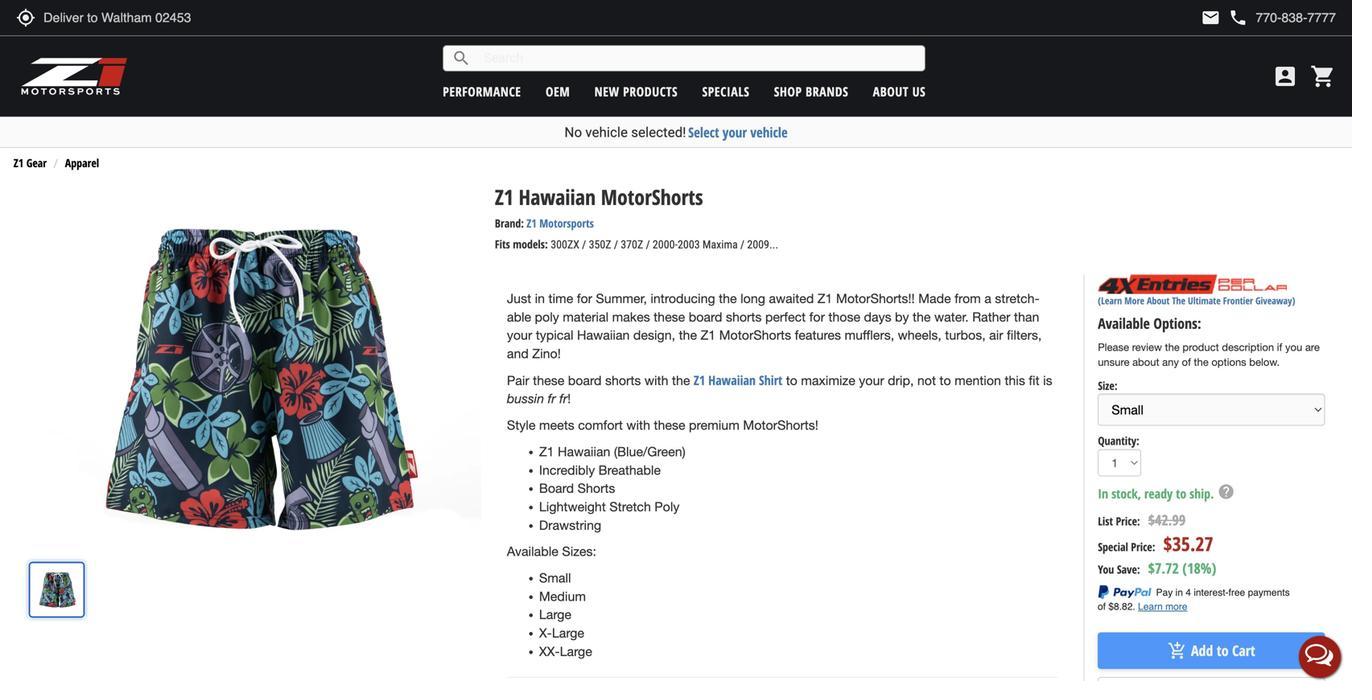 Task type: describe. For each thing, give the bounding box(es) containing it.
us
[[912, 83, 926, 100]]

no vehicle selected! select your vehicle
[[565, 123, 788, 142]]

pair these board shorts with the z1 hawaiian shirt to maximize your drip, not to mention this fit is bussin fr fr !
[[507, 372, 1053, 407]]

drawstring
[[539, 518, 601, 533]]

brands
[[806, 83, 849, 100]]

these inside just in time for summer, introducing the long awaited z1 motorshorts!! made from a stretch- able poly material makes these board shorts perfect for those days by the water. rather than your typical hawaiian design, the z1 motorshorts features mufflers, wheels, turbos, air filters, and zino!
[[654, 310, 685, 325]]

(learn more about the ultimate frontier giveaway) available options: please review the product description if you are unsure about any of the options below.
[[1098, 294, 1320, 369]]

shop
[[774, 83, 802, 100]]

models:
[[513, 237, 548, 252]]

the up any
[[1165, 341, 1180, 354]]

the left long
[[719, 291, 737, 306]]

bussin fr
[[507, 391, 556, 407]]

hawaiian inside the z1 hawaiian (blue/green) incredibly breathable board shorts lightweight stretch poly drawstring
[[558, 445, 610, 460]]

phone
[[1229, 8, 1248, 27]]

quantity:
[[1098, 433, 1140, 449]]

add_shopping_cart add to cart
[[1168, 641, 1255, 661]]

Search search field
[[471, 46, 925, 71]]

add
[[1191, 641, 1213, 661]]

z1 gear
[[14, 155, 47, 171]]

the right design,
[[679, 328, 697, 343]]

hawaiian inside pair these board shorts with the z1 hawaiian shirt to maximize your drip, not to mention this fit is bussin fr fr !
[[708, 372, 756, 389]]

unsure
[[1098, 356, 1130, 369]]

my_location
[[16, 8, 35, 27]]

z1 hawaiian (blue/green) incredibly breathable board shorts lightweight stretch poly drawstring
[[539, 445, 686, 533]]

you
[[1285, 341, 1303, 354]]

filters,
[[1007, 328, 1042, 343]]

performance link
[[443, 83, 521, 100]]

2 vertical spatial these
[[654, 418, 685, 433]]

oem link
[[546, 83, 570, 100]]

the up wheels,
[[913, 310, 931, 325]]

water.
[[934, 310, 969, 325]]

cart
[[1232, 641, 1255, 661]]

new products
[[595, 83, 678, 100]]

air
[[989, 328, 1003, 343]]

1 vertical spatial with
[[627, 418, 650, 433]]

specials
[[702, 83, 750, 100]]

time
[[549, 291, 573, 306]]

stretch-
[[995, 291, 1040, 306]]

new products link
[[595, 83, 678, 100]]

any
[[1162, 356, 1179, 369]]

with inside pair these board shorts with the z1 hawaiian shirt to maximize your drip, not to mention this fit is bussin fr fr !
[[645, 373, 668, 388]]

z1 hawaiian motorshorts brand: z1 motorsports fits models: 300zx / 350z / 370z / 2000-2003 maxima / 2009...
[[495, 183, 778, 252]]

select your vehicle link
[[688, 123, 788, 142]]

3 / from the left
[[646, 238, 650, 252]]

to right the not
[[940, 373, 951, 388]]

2003
[[678, 238, 700, 252]]

material
[[563, 310, 609, 325]]

in
[[535, 291, 545, 306]]

awaited
[[769, 291, 814, 306]]

maxima
[[703, 238, 738, 252]]

poly
[[655, 500, 680, 515]]

shorts inside pair these board shorts with the z1 hawaiian shirt to maximize your drip, not to mention this fit is bussin fr fr !
[[605, 373, 641, 388]]

a
[[985, 291, 992, 306]]

design,
[[633, 328, 675, 343]]

z1 up brand:
[[495, 183, 514, 211]]

oem
[[546, 83, 570, 100]]

selected!
[[631, 124, 686, 140]]

hawaiian inside z1 hawaiian motorshorts brand: z1 motorsports fits models: 300zx / 350z / 370z / 2000-2003 maxima / 2009...
[[519, 183, 596, 211]]

z1 left the gear
[[14, 155, 24, 171]]

shop brands
[[774, 83, 849, 100]]

features
[[795, 328, 841, 343]]

(18%)
[[1183, 559, 1216, 579]]

$7.72
[[1148, 559, 1179, 579]]

no
[[565, 124, 582, 140]]

special price: $35.27 you save: $7.72 (18%)
[[1098, 531, 1216, 579]]

2 vertical spatial large
[[560, 645, 592, 660]]

available sizes:
[[507, 545, 596, 560]]

1 / from the left
[[582, 238, 586, 252]]

to right shirt at the bottom right of the page
[[786, 373, 798, 388]]

ultimate
[[1188, 294, 1221, 307]]

search
[[452, 49, 471, 68]]

z1 inside the z1 hawaiian (blue/green) incredibly breathable board shorts lightweight stretch poly drawstring
[[539, 445, 554, 460]]

stretch
[[610, 500, 651, 515]]

options:
[[1154, 314, 1201, 334]]

z1 up models:
[[527, 216, 537, 231]]

maximize
[[801, 373, 855, 388]]

perfect
[[765, 310, 806, 325]]

performance
[[443, 83, 521, 100]]

the
[[1172, 294, 1186, 307]]

incredibly
[[539, 463, 595, 478]]

hawaiian inside just in time for summer, introducing the long awaited z1 motorshorts!! made from a stretch- able poly material makes these board shorts perfect for those days by the water. rather than your typical hawaiian design, the z1 motorshorts features mufflers, wheels, turbos, air filters, and zino!
[[577, 328, 630, 343]]

z1 up those
[[818, 291, 833, 306]]

just in time for summer, introducing the long awaited z1 motorshorts!! made from a stretch- able poly material makes these board shorts perfect for those days by the water. rather than your typical hawaiian design, the z1 motorshorts features mufflers, wheels, turbos, air filters, and zino!
[[507, 291, 1042, 361]]

zino!
[[532, 347, 561, 361]]

board inside pair these board shorts with the z1 hawaiian shirt to maximize your drip, not to mention this fit is bussin fr fr !
[[568, 373, 602, 388]]

long
[[741, 291, 765, 306]]

370z
[[621, 238, 643, 252]]

those
[[829, 310, 861, 325]]

to right add
[[1217, 641, 1229, 661]]

(blue/green)
[[614, 445, 686, 460]]

poly
[[535, 310, 559, 325]]

apparel link
[[65, 155, 99, 171]]

mail
[[1201, 8, 1221, 27]]

this
[[1005, 373, 1025, 388]]



Task type: vqa. For each thing, say whether or not it's contained in the screenshot.
upgrades
no



Task type: locate. For each thing, give the bounding box(es) containing it.
motorshorts down perfect
[[719, 328, 791, 343]]

1 vertical spatial motorshorts
[[719, 328, 791, 343]]

the right "of"
[[1194, 356, 1209, 369]]

the inside pair these board shorts with the z1 hawaiian shirt to maximize your drip, not to mention this fit is bussin fr fr !
[[672, 373, 690, 388]]

brand:
[[495, 216, 524, 231]]

0 vertical spatial your
[[723, 123, 747, 142]]

shorts up 'comfort'
[[605, 373, 641, 388]]

and
[[507, 347, 529, 361]]

your inside just in time for summer, introducing the long awaited z1 motorshorts!! made from a stretch- able poly material makes these board shorts perfect for those days by the water. rather than your typical hawaiian design, the z1 motorshorts features mufflers, wheels, turbos, air filters, and zino!
[[507, 328, 532, 343]]

sizes:
[[562, 545, 596, 560]]

ready
[[1144, 485, 1173, 503]]

shorts down long
[[726, 310, 762, 325]]

1 vertical spatial shorts
[[605, 373, 641, 388]]

review
[[1132, 341, 1162, 354]]

vehicle down shop at the right top of the page
[[750, 123, 788, 142]]

/ left 2009...
[[740, 238, 745, 252]]

style
[[507, 418, 536, 433]]

meets
[[539, 418, 575, 433]]

if
[[1277, 341, 1283, 354]]

style meets comfort with these premium motorshorts!
[[507, 418, 819, 433]]

made
[[918, 291, 951, 306]]

z1
[[14, 155, 24, 171], [495, 183, 514, 211], [527, 216, 537, 231], [818, 291, 833, 306], [701, 328, 716, 343], [694, 372, 705, 389], [539, 445, 554, 460]]

medium
[[539, 589, 586, 604]]

1 vertical spatial these
[[533, 373, 564, 388]]

0 vertical spatial available
[[1098, 314, 1150, 334]]

board up the !
[[568, 373, 602, 388]]

0 vertical spatial shorts
[[726, 310, 762, 325]]

your
[[723, 123, 747, 142], [507, 328, 532, 343], [859, 373, 884, 388]]

motorshorts inside z1 hawaiian motorshorts brand: z1 motorsports fits models: 300zx / 350z / 370z / 2000-2003 maxima / 2009...
[[601, 183, 703, 211]]

price: inside special price: $35.27 you save: $7.72 (18%)
[[1131, 540, 1155, 555]]

breathable
[[599, 463, 661, 478]]

for up features
[[809, 310, 825, 325]]

stock,
[[1112, 485, 1141, 503]]

available up small in the left bottom of the page
[[507, 545, 559, 560]]

1 vertical spatial for
[[809, 310, 825, 325]]

0 vertical spatial board
[[689, 310, 722, 325]]

fits
[[495, 237, 510, 252]]

to
[[786, 373, 798, 388], [940, 373, 951, 388], [1176, 485, 1187, 503], [1217, 641, 1229, 661]]

mention
[[955, 373, 1001, 388]]

available inside (learn more about the ultimate frontier giveaway) available options: please review the product description if you are unsure about any of the options below.
[[1098, 314, 1150, 334]]

your inside pair these board shorts with the z1 hawaiian shirt to maximize your drip, not to mention this fit is bussin fr fr !
[[859, 373, 884, 388]]

pair
[[507, 373, 529, 388]]

premium
[[689, 418, 740, 433]]

1 horizontal spatial for
[[809, 310, 825, 325]]

hawaiian up z1 motorsports link
[[519, 183, 596, 211]]

0 vertical spatial motorshorts
[[601, 183, 703, 211]]

0 vertical spatial price:
[[1116, 514, 1140, 529]]

price: right list
[[1116, 514, 1140, 529]]

1 horizontal spatial vehicle
[[750, 123, 788, 142]]

(learn more about the ultimate frontier giveaway) link
[[1098, 294, 1295, 307]]

/
[[582, 238, 586, 252], [614, 238, 618, 252], [646, 238, 650, 252], [740, 238, 745, 252]]

by
[[895, 310, 909, 325]]

hawaiian left shirt at the bottom right of the page
[[708, 372, 756, 389]]

able
[[507, 310, 531, 325]]

350z
[[589, 238, 611, 252]]

are
[[1305, 341, 1320, 354]]

for up material
[[577, 291, 592, 306]]

1 vertical spatial board
[[568, 373, 602, 388]]

your right select
[[723, 123, 747, 142]]

0 horizontal spatial your
[[507, 328, 532, 343]]

account_box
[[1273, 64, 1298, 89]]

board
[[539, 481, 574, 496]]

z1 up premium
[[694, 372, 705, 389]]

/ right 370z
[[646, 238, 650, 252]]

ship.
[[1190, 485, 1214, 503]]

2000-
[[653, 238, 678, 252]]

apparel
[[65, 155, 99, 171]]

0 horizontal spatial shorts
[[605, 373, 641, 388]]

1 vertical spatial available
[[507, 545, 559, 560]]

$42.99
[[1148, 511, 1186, 530]]

products
[[623, 83, 678, 100]]

the up style meets comfort with these premium motorshorts!
[[672, 373, 690, 388]]

4 / from the left
[[740, 238, 745, 252]]

vehicle right no
[[585, 124, 628, 140]]

to left ship.
[[1176, 485, 1187, 503]]

x-
[[539, 626, 552, 641]]

summer,
[[596, 291, 647, 306]]

hawaiian down material
[[577, 328, 630, 343]]

small medium large x-large xx-large
[[539, 571, 592, 660]]

mufflers,
[[845, 328, 894, 343]]

not
[[917, 373, 936, 388]]

price: for $42.99
[[1116, 514, 1140, 529]]

your down able
[[507, 328, 532, 343]]

in
[[1098, 485, 1108, 503]]

fit
[[1029, 373, 1040, 388]]

0 vertical spatial these
[[654, 310, 685, 325]]

0 horizontal spatial about
[[873, 83, 909, 100]]

1 horizontal spatial your
[[723, 123, 747, 142]]

product
[[1183, 341, 1219, 354]]

select
[[688, 123, 719, 142]]

z1 inside pair these board shorts with the z1 hawaiian shirt to maximize your drip, not to mention this fit is bussin fr fr !
[[694, 372, 705, 389]]

save:
[[1117, 562, 1140, 577]]

(learn
[[1098, 294, 1122, 307]]

hawaiian up incredibly
[[558, 445, 610, 460]]

vehicle
[[750, 123, 788, 142], [585, 124, 628, 140]]

wheels,
[[898, 328, 942, 343]]

z1 motorsports logo image
[[20, 56, 128, 97]]

mail link
[[1201, 8, 1221, 27]]

0 horizontal spatial vehicle
[[585, 124, 628, 140]]

shorts inside just in time for summer, introducing the long awaited z1 motorshorts!! made from a stretch- able poly material makes these board shorts perfect for those days by the water. rather than your typical hawaiian design, the z1 motorshorts features mufflers, wheels, turbos, air filters, and zino!
[[726, 310, 762, 325]]

with up style meets comfort with these premium motorshorts!
[[645, 373, 668, 388]]

these
[[654, 310, 685, 325], [533, 373, 564, 388], [654, 418, 685, 433]]

motorshorts up 2000-
[[601, 183, 703, 211]]

0 horizontal spatial motorshorts
[[601, 183, 703, 211]]

0 vertical spatial large
[[539, 608, 572, 623]]

gear
[[26, 155, 47, 171]]

about
[[873, 83, 909, 100], [1147, 294, 1170, 307]]

in stock, ready to ship. help
[[1098, 483, 1235, 503]]

0 vertical spatial with
[[645, 373, 668, 388]]

/ right 350z
[[614, 238, 618, 252]]

1 horizontal spatial shorts
[[726, 310, 762, 325]]

these up '(blue/green)'
[[654, 418, 685, 433]]

price: for $35.27
[[1131, 540, 1155, 555]]

2 / from the left
[[614, 238, 618, 252]]

about left us
[[873, 83, 909, 100]]

1 horizontal spatial about
[[1147, 294, 1170, 307]]

z1 up incredibly
[[539, 445, 554, 460]]

z1 gear link
[[14, 155, 47, 171]]

about inside (learn more about the ultimate frontier giveaway) available options: please review the product description if you are unsure about any of the options below.
[[1147, 294, 1170, 307]]

2 horizontal spatial your
[[859, 373, 884, 388]]

about us
[[873, 83, 926, 100]]

these down "introducing"
[[654, 310, 685, 325]]

you
[[1098, 562, 1114, 577]]

0 horizontal spatial board
[[568, 373, 602, 388]]

0 vertical spatial about
[[873, 83, 909, 100]]

z1 down "introducing"
[[701, 328, 716, 343]]

price: inside the list price: $42.99
[[1116, 514, 1140, 529]]

price: up save:
[[1131, 540, 1155, 555]]

turbos,
[[945, 328, 986, 343]]

board inside just in time for summer, introducing the long awaited z1 motorshorts!! made from a stretch- able poly material makes these board shorts perfect for those days by the water. rather than your typical hawaiian design, the z1 motorshorts features mufflers, wheels, turbos, air filters, and zino!
[[689, 310, 722, 325]]

makes
[[612, 310, 650, 325]]

z1 motorsports link
[[527, 216, 594, 231]]

these inside pair these board shorts with the z1 hawaiian shirt to maximize your drip, not to mention this fit is bussin fr fr !
[[533, 373, 564, 388]]

vehicle inside 'no vehicle selected! select your vehicle'
[[585, 124, 628, 140]]

1 horizontal spatial board
[[689, 310, 722, 325]]

motorshorts inside just in time for summer, introducing the long awaited z1 motorshorts!! made from a stretch- able poly material makes these board shorts perfect for those days by the water. rather than your typical hawaiian design, the z1 motorshorts features mufflers, wheels, turbos, air filters, and zino!
[[719, 328, 791, 343]]

/ left 350z
[[582, 238, 586, 252]]

is
[[1043, 373, 1053, 388]]

available down more
[[1098, 314, 1150, 334]]

0 horizontal spatial for
[[577, 291, 592, 306]]

drip,
[[888, 373, 914, 388]]

300zx
[[551, 238, 580, 252]]

about left the on the right top of page
[[1147, 294, 1170, 307]]

description
[[1222, 341, 1274, 354]]

your left drip, at the right bottom of the page
[[859, 373, 884, 388]]

0 horizontal spatial available
[[507, 545, 559, 560]]

xx-
[[539, 645, 560, 660]]

0 vertical spatial for
[[577, 291, 592, 306]]

small
[[539, 571, 571, 586]]

1 vertical spatial your
[[507, 328, 532, 343]]

rather
[[972, 310, 1011, 325]]

help
[[1217, 483, 1235, 501]]

these up fr
[[533, 373, 564, 388]]

board down "introducing"
[[689, 310, 722, 325]]

new
[[595, 83, 620, 100]]

to inside in stock, ready to ship. help
[[1176, 485, 1187, 503]]

1 vertical spatial large
[[552, 626, 584, 641]]

2 vertical spatial your
[[859, 373, 884, 388]]

1 vertical spatial about
[[1147, 294, 1170, 307]]

1 horizontal spatial motorshorts
[[719, 328, 791, 343]]

1 horizontal spatial available
[[1098, 314, 1150, 334]]

1 vertical spatial price:
[[1131, 540, 1155, 555]]

typical
[[536, 328, 574, 343]]

account_box link
[[1269, 64, 1302, 89]]

fr
[[559, 391, 568, 407]]

!
[[568, 392, 571, 407]]

more
[[1125, 294, 1145, 307]]

with up '(blue/green)'
[[627, 418, 650, 433]]



